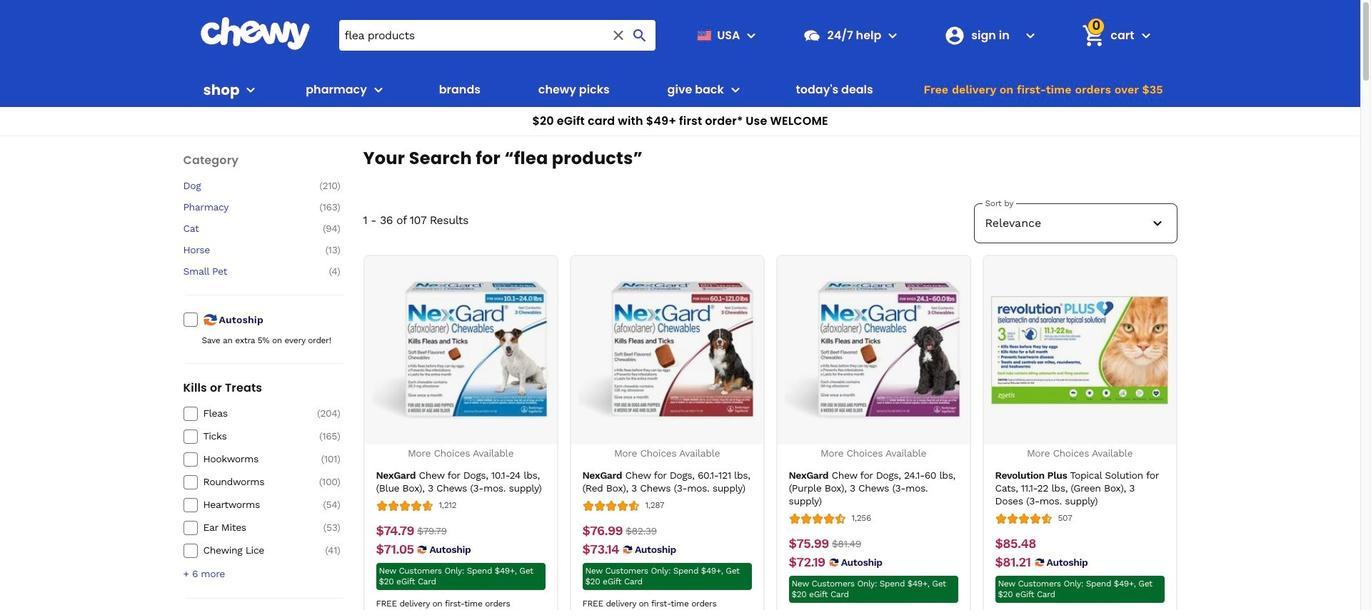 Task type: describe. For each thing, give the bounding box(es) containing it.
cart menu image
[[1138, 27, 1155, 44]]

Search text field
[[339, 20, 656, 51]]

nexgard chew for dogs, 10.1-24 lbs, (blue box), 3 chews (3-mos. supply) image
[[372, 262, 549, 439]]

nexgard chew for dogs, 60.1-121 lbs, (red box), 3 chews (3-mos. supply) image
[[579, 262, 756, 439]]

items image
[[1082, 23, 1107, 48]]

delete search image
[[610, 27, 628, 44]]

site banner
[[0, 0, 1361, 136]]

pharmacy menu image
[[370, 81, 387, 99]]



Task type: locate. For each thing, give the bounding box(es) containing it.
account menu image
[[1023, 27, 1040, 44]]

chewy home image
[[200, 17, 310, 50]]

Product search field
[[339, 20, 656, 51]]

None text field
[[583, 523, 623, 539], [626, 523, 657, 539], [789, 536, 829, 552], [996, 536, 1037, 552], [376, 542, 414, 558], [583, 542, 619, 558], [583, 523, 623, 539], [626, 523, 657, 539], [789, 536, 829, 552], [996, 536, 1037, 552], [376, 542, 414, 558], [583, 542, 619, 558]]

help menu image
[[885, 27, 902, 44]]

submit search image
[[632, 27, 649, 44]]

chewy support image
[[803, 26, 822, 45]]

None text field
[[376, 523, 414, 539], [417, 523, 447, 539], [832, 536, 862, 552], [789, 555, 826, 571], [996, 555, 1031, 571], [376, 523, 414, 539], [417, 523, 447, 539], [832, 536, 862, 552], [789, 555, 826, 571], [996, 555, 1031, 571]]

nexgard chew for dogs, 24.1-60 lbs, (purple box), 3 chews (3-mos. supply) image
[[785, 262, 962, 439]]

menu image
[[243, 81, 260, 99]]

menu image
[[743, 27, 761, 44]]

give back menu image
[[727, 81, 744, 99]]

revolution plus topical solution for cats, 11.1-22 lbs, (green box), 3 doses (3-mos. supply) image
[[992, 262, 1169, 439]]



Task type: vqa. For each thing, say whether or not it's contained in the screenshot.
Chewy Home image
yes



